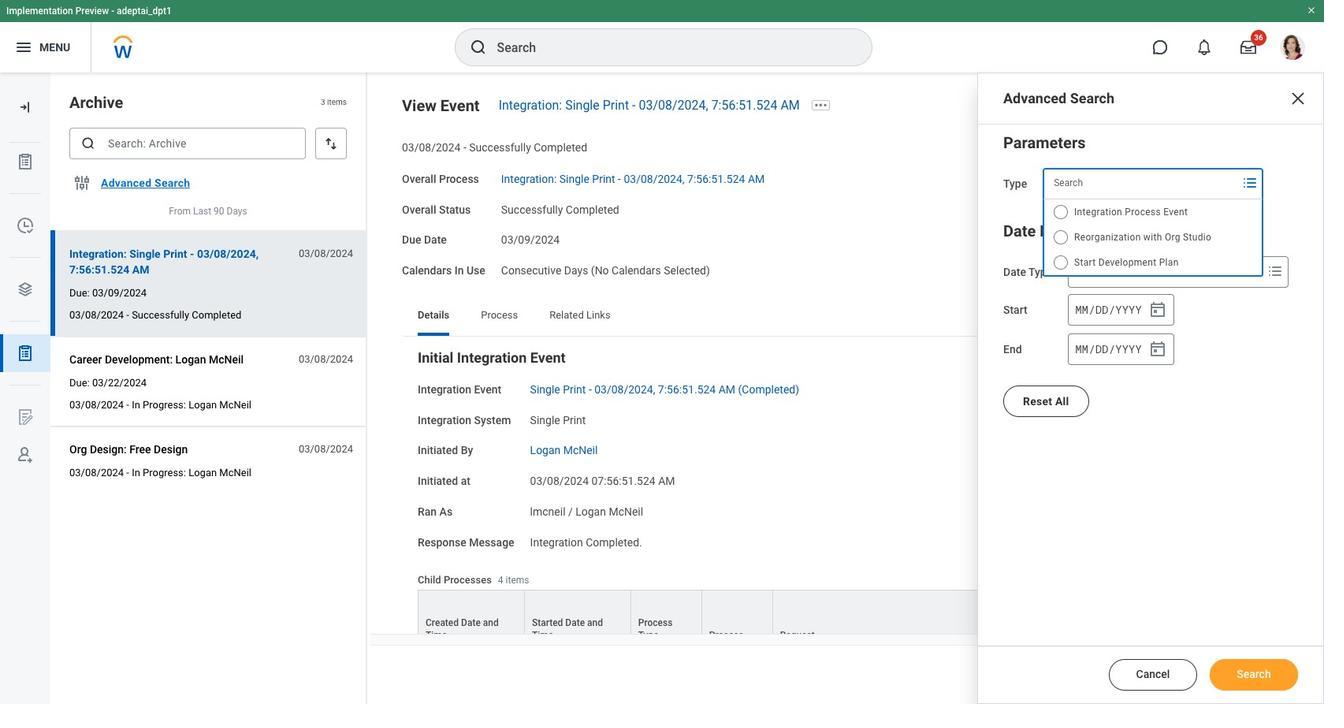 Task type: describe. For each thing, give the bounding box(es) containing it.
date type
[[1004, 266, 1053, 278]]

start for start
[[1004, 304, 1028, 316]]

parameters button
[[1004, 133, 1086, 152]]

item list element
[[50, 73, 367, 704]]

initiated for initiated by
[[418, 444, 458, 457]]

row containing created date and time
[[418, 590, 1264, 647]]

reset
[[1023, 395, 1053, 408]]

development
[[1099, 257, 1157, 268]]

3 items
[[321, 98, 347, 107]]

ran as
[[418, 505, 453, 518]]

status
[[439, 203, 471, 216]]

process up status
[[439, 172, 479, 185]]

single inside single print element
[[530, 414, 560, 426]]

start for start development plan
[[1075, 257, 1096, 268]]

2 progress: from the top
[[143, 467, 186, 479]]

date for created date and time
[[461, 618, 481, 629]]

started date and time
[[532, 618, 603, 641]]

type inside parameters group
[[1004, 177, 1027, 190]]

at
[[461, 475, 471, 487]]

integration for integration completed.
[[530, 536, 583, 548]]

advanced search button
[[95, 167, 197, 199]]

integration: single print - 03/08/2024, 7:56:51.524 am link for process
[[501, 169, 765, 185]]

prompts image
[[1266, 262, 1285, 281]]

x image
[[1289, 89, 1308, 108]]

created
[[426, 618, 459, 629]]

logan mcneil link
[[530, 441, 598, 457]]

integration: inside button
[[69, 248, 127, 260]]

clipboard image
[[16, 152, 35, 171]]

logan down the career development: logan mcneil button
[[189, 399, 217, 411]]

yyyy for end
[[1116, 341, 1142, 356]]

logan mcneil
[[530, 444, 598, 457]]

integration process event
[[1075, 207, 1188, 218]]

message
[[469, 536, 515, 548]]

org design: free design button
[[69, 440, 194, 459]]

initial
[[418, 349, 454, 366]]

event up "studio"
[[1164, 207, 1188, 218]]

1 03/08/2024 - in progress: logan mcneil from the top
[[69, 399, 251, 411]]

inbox large image
[[1241, 39, 1257, 55]]

view
[[402, 96, 437, 115]]

process inside the process type popup button
[[638, 618, 673, 629]]

request
[[780, 630, 815, 641]]

0 vertical spatial in
[[455, 264, 464, 277]]

from last 90 days
[[169, 206, 247, 217]]

range
[[1040, 222, 1085, 240]]

processes
[[444, 574, 492, 585]]

- down implementation preview -   adeptai_dpt1 banner on the top of the page
[[632, 98, 636, 113]]

3
[[321, 98, 325, 107]]

single print - 03/08/2024, 7:56:51.524 am (completed)
[[530, 383, 800, 396]]

- down org design: free design
[[126, 467, 129, 479]]

rename image
[[16, 408, 35, 427]]

notifications large image
[[1197, 39, 1213, 55]]

overall status
[[402, 203, 471, 216]]

design:
[[90, 443, 127, 456]]

career development: logan mcneil
[[69, 353, 244, 366]]

initiated by
[[418, 444, 473, 457]]

created date and time button
[[419, 591, 524, 646]]

related links
[[550, 309, 611, 321]]

calendar image
[[1149, 300, 1168, 319]]

all
[[1056, 395, 1070, 408]]

from
[[169, 206, 191, 217]]

1 progress: from the top
[[143, 399, 186, 411]]

single inside single print - 03/08/2024, 7:56:51.524 am (completed) link
[[530, 383, 560, 396]]

1 vertical spatial in
[[132, 399, 140, 411]]

07:56:51.524
[[592, 475, 656, 487]]

initial integration event
[[418, 349, 566, 366]]

am inside integration: single print - 03/08/2024, 7:56:51.524 am
[[132, 263, 149, 276]]

mcneil inside button
[[209, 353, 244, 366]]

process type button
[[631, 591, 702, 646]]

adeptai_dpt1
[[117, 6, 172, 17]]

prompts image
[[1241, 173, 1260, 192]]

logan inside button
[[176, 353, 206, 366]]

preview
[[75, 6, 109, 17]]

created date and time
[[426, 618, 499, 641]]

profile logan mcneil element
[[1271, 30, 1315, 65]]

process type
[[638, 618, 673, 641]]

system
[[474, 414, 511, 426]]

by
[[461, 444, 473, 457]]

03/08/2024, inside integration: single print - 03/08/2024, 7:56:51.524 am
[[197, 248, 259, 260]]

child
[[418, 574, 441, 585]]

with
[[1144, 232, 1163, 243]]

org inside button
[[69, 443, 87, 456]]

advanced inside advanced search button
[[101, 177, 152, 189]]

integration: single print - 03/08/2024, 7:56:51.524 am for view event
[[499, 98, 800, 113]]

integration event
[[418, 383, 502, 396]]

consecutive
[[501, 264, 562, 277]]

- up "logan mcneil" link
[[589, 383, 592, 396]]

implementation preview -   adeptai_dpt1
[[6, 6, 172, 17]]

dd for start
[[1096, 302, 1109, 317]]

response message
[[418, 536, 515, 548]]

1 horizontal spatial search image
[[469, 38, 488, 57]]

0 vertical spatial org
[[1165, 232, 1181, 243]]

0 vertical spatial 03/08/2024 - successfully completed
[[402, 141, 588, 154]]

child processes 4 items
[[418, 574, 529, 585]]

- inside banner
[[111, 6, 114, 17]]

advanced search dialog
[[978, 73, 1325, 704]]

date range group
[[1004, 218, 1299, 367]]

advanced inside advanced search dialog
[[1004, 90, 1067, 106]]

0 vertical spatial search
[[1070, 90, 1115, 106]]

successfully inside overall status element
[[501, 203, 563, 216]]

tab list containing details
[[402, 298, 1269, 336]]

reorganization
[[1075, 232, 1141, 243]]

03/09/2024 inside item list element
[[92, 287, 147, 299]]

1 horizontal spatial 03/09/2024
[[501, 234, 560, 246]]

response
[[418, 536, 467, 548]]

completed inside overall status element
[[566, 203, 619, 216]]

and for created date and time
[[483, 618, 499, 629]]

started
[[532, 618, 563, 629]]

successfully inside item list element
[[132, 309, 189, 321]]

development:
[[105, 353, 173, 366]]

0 vertical spatial completed
[[534, 141, 588, 154]]

user plus image
[[16, 445, 35, 464]]

process up reorganization with org studio at the top
[[1125, 207, 1161, 218]]

integration completed.
[[530, 536, 642, 548]]

type for date
[[1029, 266, 1053, 278]]

yyyy for start
[[1116, 302, 1142, 317]]

view event
[[402, 96, 480, 115]]

integration: single print - 03/08/2024, 7:56:51.524 am for overall process
[[501, 172, 765, 185]]

event up system
[[474, 383, 502, 396]]

initiated at element
[[530, 465, 675, 489]]

overall for overall process
[[402, 172, 436, 185]]

completed.
[[586, 536, 642, 548]]

2 horizontal spatial search
[[1237, 668, 1272, 680]]

org design: free design
[[69, 443, 188, 456]]

reorganization with org studio
[[1075, 232, 1212, 243]]

- down 03/22/2024
[[126, 399, 129, 411]]

logan down org design: free design button
[[189, 467, 217, 479]]

event down related
[[530, 349, 566, 366]]

implementation
[[6, 6, 73, 17]]

career development: logan mcneil button
[[69, 350, 250, 369]]

integration up integration event on the bottom left of page
[[457, 349, 527, 366]]

start group
[[1068, 294, 1175, 326]]

selected)
[[664, 264, 710, 277]]

single print - 03/08/2024, 7:56:51.524 am (completed) link
[[530, 380, 800, 396]]

studio
[[1184, 232, 1212, 243]]

integration: single print - 03/08/2024, 7:56:51.524 am inside button
[[69, 248, 259, 276]]

calendars in use element
[[501, 255, 710, 278]]

integration for integration process event
[[1075, 207, 1123, 218]]

parameters
[[1004, 133, 1086, 152]]

search image inside item list element
[[80, 136, 96, 151]]

due: for integration: single print - 03/08/2024, 7:56:51.524 am
[[69, 287, 90, 299]]

search button
[[1210, 659, 1299, 691]]

- inside button
[[190, 248, 194, 260]]

details
[[418, 309, 450, 321]]

90
[[214, 206, 224, 217]]

reset all
[[1023, 395, 1070, 408]]



Task type: locate. For each thing, give the bounding box(es) containing it.
1 vertical spatial dd
[[1096, 341, 1109, 356]]

2 overall from the top
[[402, 203, 436, 216]]

2 dd from the top
[[1096, 341, 1109, 356]]

- up overall status element
[[618, 172, 621, 185]]

am inside initiated at element
[[658, 475, 675, 487]]

end
[[1004, 343, 1022, 356]]

items
[[327, 98, 347, 107], [506, 574, 529, 585]]

mcneil
[[209, 353, 244, 366], [219, 399, 251, 411], [564, 444, 598, 457], [219, 467, 251, 479], [609, 505, 643, 518]]

cancel button
[[1109, 659, 1198, 691]]

1 vertical spatial 03/08/2024 - in progress: logan mcneil
[[69, 467, 251, 479]]

0 vertical spatial integration: single print - 03/08/2024, 7:56:51.524 am link
[[499, 98, 800, 113]]

start up end on the right
[[1004, 304, 1028, 316]]

mm down 'start' group
[[1076, 341, 1089, 356]]

03/08/2024 - in progress: logan mcneil
[[69, 399, 251, 411], [69, 467, 251, 479]]

0 vertical spatial advanced
[[1004, 90, 1067, 106]]

dd for end
[[1096, 341, 1109, 356]]

clipboard image
[[16, 344, 35, 363]]

process button
[[702, 591, 773, 646]]

links
[[587, 309, 611, 321]]

- down last
[[190, 248, 194, 260]]

advanced right configure "image"
[[101, 177, 152, 189]]

1 horizontal spatial org
[[1165, 232, 1181, 243]]

and inside started date and time
[[587, 618, 603, 629]]

integration: single print - 03/08/2024, 7:56:51.524 am link down implementation preview -   adeptai_dpt1 banner on the top of the page
[[499, 98, 800, 113]]

1 vertical spatial search image
[[80, 136, 96, 151]]

(completed)
[[738, 383, 800, 396]]

time inside started date and time
[[532, 630, 554, 641]]

integration: single print - 03/08/2024, 7:56:51.524 am link for event
[[499, 98, 800, 113]]

1 yyyy from the top
[[1116, 302, 1142, 317]]

completed inside item list element
[[192, 309, 242, 321]]

03/22/2024
[[92, 377, 147, 389]]

1 horizontal spatial advanced
[[1004, 90, 1067, 106]]

0 vertical spatial search image
[[469, 38, 488, 57]]

org right with
[[1165, 232, 1181, 243]]

1 vertical spatial mm
[[1076, 341, 1089, 356]]

1 horizontal spatial advanced search
[[1004, 90, 1115, 106]]

03/08/2024 - successfully completed
[[402, 141, 588, 154], [69, 309, 242, 321]]

1 vertical spatial integration:
[[501, 172, 557, 185]]

advanced search
[[1004, 90, 1115, 106], [101, 177, 190, 189]]

2 vertical spatial successfully
[[132, 309, 189, 321]]

process inside process popup button
[[709, 630, 744, 641]]

0 vertical spatial 03/09/2024
[[501, 234, 560, 246]]

yyyy
[[1116, 302, 1142, 317], [1116, 341, 1142, 356]]

days inside item list element
[[227, 206, 247, 217]]

dd up end group
[[1096, 302, 1109, 317]]

column header
[[1050, 590, 1121, 647], [1121, 590, 1193, 647], [1193, 590, 1264, 647]]

mm inside end group
[[1076, 341, 1089, 356]]

0 horizontal spatial advanced search
[[101, 177, 190, 189]]

2 calendars from the left
[[612, 264, 661, 277]]

single
[[565, 98, 600, 113], [560, 172, 590, 185], [130, 248, 161, 260], [530, 383, 560, 396], [530, 414, 560, 426]]

integration up reorganization on the right
[[1075, 207, 1123, 218]]

mm / dd / yyyy up end group
[[1076, 302, 1142, 317]]

0 vertical spatial due:
[[69, 287, 90, 299]]

7:56:51.524 inside button
[[69, 263, 129, 276]]

ran
[[418, 505, 437, 518]]

0 vertical spatial integration: single print - 03/08/2024, 7:56:51.524 am
[[499, 98, 800, 113]]

related
[[550, 309, 584, 321]]

time for created date and time
[[426, 630, 447, 641]]

integration for integration system
[[418, 414, 472, 426]]

and for started date and time
[[587, 618, 603, 629]]

1 time from the left
[[426, 630, 447, 641]]

row
[[418, 590, 1264, 647]]

due: up career
[[69, 287, 90, 299]]

overall process
[[402, 172, 479, 185]]

print inside button
[[163, 248, 187, 260]]

due date
[[402, 234, 447, 246]]

/
[[1089, 302, 1096, 317], [1109, 302, 1116, 317], [1089, 341, 1096, 356], [1109, 341, 1116, 356], [568, 505, 573, 518]]

yyyy left calendar icon
[[1116, 341, 1142, 356]]

single print element
[[530, 410, 586, 426]]

1 horizontal spatial time
[[532, 630, 554, 641]]

date right created
[[461, 618, 481, 629]]

search image up configure "image"
[[80, 136, 96, 151]]

0 vertical spatial mm / dd / yyyy
[[1076, 302, 1142, 317]]

date inside started date and time
[[566, 618, 585, 629]]

03/09/2024 down integration: single print - 03/08/2024, 7:56:51.524 am button
[[92, 287, 147, 299]]

date down date range button
[[1004, 266, 1026, 278]]

integration down initial
[[418, 383, 472, 396]]

1 horizontal spatial and
[[587, 618, 603, 629]]

completed up overall status element
[[534, 141, 588, 154]]

days
[[227, 206, 247, 217], [564, 264, 588, 277]]

advanced up parameters button
[[1004, 90, 1067, 106]]

lmcneil / logan mcneil
[[530, 505, 643, 518]]

tab list
[[402, 298, 1269, 336]]

and
[[483, 618, 499, 629], [587, 618, 603, 629]]

as
[[440, 505, 453, 518]]

date range
[[1004, 222, 1085, 240]]

integration: single print - 03/08/2024, 7:56:51.524 am
[[499, 98, 800, 113], [501, 172, 765, 185], [69, 248, 259, 276]]

2 vertical spatial completed
[[192, 309, 242, 321]]

archive
[[69, 93, 123, 112]]

1 mm / dd / yyyy from the top
[[1076, 302, 1142, 317]]

0 horizontal spatial time
[[426, 630, 447, 641]]

integration down lmcneil
[[530, 536, 583, 548]]

due: 03/22/2024
[[69, 377, 147, 389]]

mm / dd / yyyy inside 'start' group
[[1076, 302, 1142, 317]]

0 vertical spatial dd
[[1096, 302, 1109, 317]]

0 horizontal spatial 03/09/2024
[[92, 287, 147, 299]]

start inside date range group
[[1004, 304, 1028, 316]]

search inside item list element
[[155, 177, 190, 189]]

mm up end group
[[1076, 302, 1089, 317]]

start development plan
[[1075, 257, 1179, 268]]

1 vertical spatial 03/08/2024 - successfully completed
[[69, 309, 242, 321]]

03/08/2024 - in progress: logan mcneil down "design"
[[69, 467, 251, 479]]

successfully up due date element
[[501, 203, 563, 216]]

initiated at
[[418, 475, 471, 487]]

2 mm from the top
[[1076, 341, 1089, 356]]

successfully completed
[[501, 203, 619, 216]]

mm / dd / yyyy
[[1076, 302, 1142, 317], [1076, 341, 1142, 356]]

calendars in use
[[402, 264, 486, 277]]

time down created
[[426, 630, 447, 641]]

Type field
[[1044, 169, 1238, 197]]

0 vertical spatial yyyy
[[1116, 302, 1142, 317]]

1 due: from the top
[[69, 287, 90, 299]]

single inside integration: single print - 03/08/2024, 7:56:51.524 am button
[[130, 248, 161, 260]]

1 overall from the top
[[402, 172, 436, 185]]

successfully up overall process
[[469, 141, 531, 154]]

03/08/2024 07:56:51.524 am
[[530, 475, 675, 487]]

2 vertical spatial integration: single print - 03/08/2024, 7:56:51.524 am
[[69, 248, 259, 276]]

logan
[[176, 353, 206, 366], [189, 399, 217, 411], [530, 444, 561, 457], [189, 467, 217, 479], [576, 505, 606, 518]]

items inside child processes 4 items
[[506, 574, 529, 585]]

0 vertical spatial successfully
[[469, 141, 531, 154]]

type for process
[[638, 630, 659, 641]]

1 vertical spatial integration: single print - 03/08/2024, 7:56:51.524 am
[[501, 172, 765, 185]]

1 vertical spatial overall
[[402, 203, 436, 216]]

0 vertical spatial advanced search
[[1004, 90, 1115, 106]]

completed
[[534, 141, 588, 154], [566, 203, 619, 216], [192, 309, 242, 321]]

yyyy left calendar image
[[1116, 302, 1142, 317]]

date inside created date and time
[[461, 618, 481, 629]]

0 horizontal spatial items
[[327, 98, 347, 107]]

yyyy inside 'start' group
[[1116, 302, 1142, 317]]

logan right development: at the bottom left
[[176, 353, 206, 366]]

3 column header from the left
[[1193, 590, 1264, 647]]

advanced search up parameters button
[[1004, 90, 1115, 106]]

progress: down "design"
[[143, 467, 186, 479]]

lmcneil
[[530, 505, 566, 518]]

0 vertical spatial items
[[327, 98, 347, 107]]

advanced search inside advanced search button
[[101, 177, 190, 189]]

overall up "due date"
[[402, 203, 436, 216]]

integration: for event
[[499, 98, 562, 113]]

1 dd from the top
[[1096, 302, 1109, 317]]

03/08/2024 - successfully completed up overall process
[[402, 141, 588, 154]]

advanced search up the from
[[101, 177, 190, 189]]

career
[[69, 353, 102, 366]]

advanced search inside advanced search dialog
[[1004, 90, 1115, 106]]

1 vertical spatial days
[[564, 264, 588, 277]]

mm / dd / yyyy for end
[[1076, 341, 1142, 356]]

0 horizontal spatial search
[[155, 177, 190, 189]]

0 vertical spatial overall
[[402, 172, 436, 185]]

1 vertical spatial yyyy
[[1116, 341, 1142, 356]]

due date element
[[501, 224, 560, 248]]

integration: single print - 03/08/2024, 7:56:51.524 am down implementation preview -   adeptai_dpt1 banner on the top of the page
[[499, 98, 800, 113]]

completed down integration: single print - 03/08/2024, 7:56:51.524 am button
[[192, 309, 242, 321]]

2 vertical spatial search
[[1237, 668, 1272, 680]]

search image
[[469, 38, 488, 57], [80, 136, 96, 151]]

free
[[130, 443, 151, 456]]

0 vertical spatial 03/08/2024 - in progress: logan mcneil
[[69, 399, 251, 411]]

1 column header from the left
[[1050, 590, 1121, 647]]

logan down single print
[[530, 444, 561, 457]]

2 horizontal spatial type
[[1029, 266, 1053, 278]]

2 vertical spatial type
[[638, 630, 659, 641]]

integration for integration event
[[418, 383, 472, 396]]

time down started at the bottom of the page
[[532, 630, 554, 641]]

(no
[[591, 264, 609, 277]]

days right 90
[[227, 206, 247, 217]]

0 vertical spatial progress:
[[143, 399, 186, 411]]

due
[[402, 234, 421, 246]]

- down due: 03/09/2024
[[126, 309, 129, 321]]

due: for career development: logan mcneil
[[69, 377, 90, 389]]

integration
[[1075, 207, 1123, 218], [457, 349, 527, 366], [418, 383, 472, 396], [418, 414, 472, 426], [530, 536, 583, 548]]

dd inside end group
[[1096, 341, 1109, 356]]

logan up integration completed.
[[576, 505, 606, 518]]

03/08/2024 - successfully completed up career development: logan mcneil
[[69, 309, 242, 321]]

start down reorganization on the right
[[1075, 257, 1096, 268]]

progress: up "design"
[[143, 399, 186, 411]]

cancel
[[1137, 668, 1170, 680]]

successfully up the career development: logan mcneil button
[[132, 309, 189, 321]]

dd inside 'start' group
[[1096, 302, 1109, 317]]

type down parameters button
[[1004, 177, 1027, 190]]

dd down 'start' group
[[1096, 341, 1109, 356]]

print
[[603, 98, 629, 113], [592, 172, 615, 185], [163, 248, 187, 260], [563, 383, 586, 396], [563, 414, 586, 426]]

end group
[[1068, 334, 1175, 365]]

mm inside 'start' group
[[1076, 302, 1089, 317]]

implementation preview -   adeptai_dpt1 banner
[[0, 0, 1325, 73]]

time for started date and time
[[532, 630, 554, 641]]

initiated
[[418, 444, 458, 457], [418, 475, 458, 487]]

mm / dd / yyyy inside end group
[[1076, 341, 1142, 356]]

mm / dd / yyyy down 'start' group
[[1076, 341, 1142, 356]]

mm for end
[[1076, 341, 1089, 356]]

date right due
[[424, 234, 447, 246]]

2 03/08/2024 - in progress: logan mcneil from the top
[[69, 467, 251, 479]]

0 horizontal spatial search image
[[80, 136, 96, 151]]

1 vertical spatial search
[[155, 177, 190, 189]]

2 yyyy from the top
[[1116, 341, 1142, 356]]

1 vertical spatial mm / dd / yyyy
[[1076, 341, 1142, 356]]

and down 4 at the bottom left
[[483, 618, 499, 629]]

due: down career
[[69, 377, 90, 389]]

list
[[0, 143, 50, 474]]

2 vertical spatial in
[[132, 467, 140, 479]]

0 horizontal spatial type
[[638, 630, 659, 641]]

1 vertical spatial initiated
[[418, 475, 458, 487]]

mm
[[1076, 302, 1089, 317], [1076, 341, 1089, 356]]

2 due: from the top
[[69, 377, 90, 389]]

started date and time button
[[525, 591, 631, 646]]

0 horizontal spatial start
[[1004, 304, 1028, 316]]

initiated for initiated at
[[418, 475, 458, 487]]

use
[[467, 264, 486, 277]]

date for started date and time
[[566, 618, 585, 629]]

1 horizontal spatial search
[[1070, 90, 1115, 106]]

2 time from the left
[[532, 630, 554, 641]]

0 vertical spatial start
[[1075, 257, 1096, 268]]

in down org design: free design button
[[132, 467, 140, 479]]

overall for overall status
[[402, 203, 436, 216]]

03/08/2024 inside initiated at element
[[530, 475, 589, 487]]

1 vertical spatial items
[[506, 574, 529, 585]]

1 and from the left
[[483, 618, 499, 629]]

1 vertical spatial progress:
[[143, 467, 186, 479]]

0 vertical spatial integration:
[[499, 98, 562, 113]]

calendar image
[[1149, 340, 1168, 359]]

1 initiated from the top
[[418, 444, 458, 457]]

0 horizontal spatial calendars
[[402, 264, 452, 277]]

event right "view"
[[441, 96, 480, 115]]

event
[[441, 96, 480, 115], [1164, 207, 1188, 218], [530, 349, 566, 366], [474, 383, 502, 396]]

days inside the calendars in use element
[[564, 264, 588, 277]]

0 horizontal spatial days
[[227, 206, 247, 217]]

in
[[455, 264, 464, 277], [132, 399, 140, 411], [132, 467, 140, 479]]

2 initiated from the top
[[418, 475, 458, 487]]

integration: single print - 03/08/2024, 7:56:51.524 am up overall status element
[[501, 172, 765, 185]]

1 vertical spatial due:
[[69, 377, 90, 389]]

type down date range button
[[1029, 266, 1053, 278]]

2 vertical spatial integration:
[[69, 248, 127, 260]]

process right the process type popup button
[[709, 630, 744, 641]]

0 vertical spatial mm
[[1076, 302, 1089, 317]]

integration system
[[418, 414, 511, 426]]

0 horizontal spatial org
[[69, 443, 87, 456]]

0 vertical spatial initiated
[[418, 444, 458, 457]]

date
[[1004, 222, 1036, 240], [424, 234, 447, 246], [1004, 266, 1026, 278], [461, 618, 481, 629], [566, 618, 585, 629]]

03/08/2024 - in progress: logan mcneil down the career development: logan mcneil button
[[69, 399, 251, 411]]

in left use
[[455, 264, 464, 277]]

search
[[1070, 90, 1115, 106], [155, 177, 190, 189], [1237, 668, 1272, 680]]

org
[[1165, 232, 1181, 243], [69, 443, 87, 456]]

calendars right "(no"
[[612, 264, 661, 277]]

0 vertical spatial days
[[227, 206, 247, 217]]

03/08/2024
[[402, 141, 461, 154], [299, 248, 353, 259], [69, 309, 124, 321], [299, 353, 353, 365], [69, 399, 124, 411], [299, 443, 353, 455], [69, 467, 124, 479], [530, 475, 589, 487]]

type right started date and time popup button
[[638, 630, 659, 641]]

integration up initiated by
[[418, 414, 472, 426]]

2 and from the left
[[587, 618, 603, 629]]

Date Type field
[[1069, 258, 1263, 286]]

org left design:
[[69, 443, 87, 456]]

1 horizontal spatial days
[[564, 264, 588, 277]]

type inside date range group
[[1029, 266, 1053, 278]]

integration:
[[499, 98, 562, 113], [501, 172, 557, 185], [69, 248, 127, 260]]

design
[[154, 443, 188, 456]]

03/08/2024 - successfully completed inside item list element
[[69, 309, 242, 321]]

- up overall process
[[464, 141, 467, 154]]

integration: single print - 03/08/2024, 7:56:51.524 am button
[[69, 244, 290, 279]]

1 vertical spatial completed
[[566, 203, 619, 216]]

type inside process type
[[638, 630, 659, 641]]

integration: single print - 03/08/2024, 7:56:51.524 am down the from
[[69, 248, 259, 276]]

date right started at the bottom of the page
[[566, 618, 585, 629]]

days left "(no"
[[564, 264, 588, 277]]

items inside item list element
[[327, 98, 347, 107]]

03/09/2024
[[501, 234, 560, 246], [92, 287, 147, 299]]

configure image
[[73, 173, 91, 192]]

mm for start
[[1076, 302, 1089, 317]]

overall status element
[[501, 194, 619, 217]]

date for due date
[[424, 234, 447, 246]]

process right started date and time popup button
[[638, 618, 673, 629]]

date range button
[[1004, 222, 1085, 240]]

03/08/2024,
[[639, 98, 709, 113], [624, 172, 685, 185], [197, 248, 259, 260], [595, 383, 656, 396]]

- right preview
[[111, 6, 114, 17]]

1 horizontal spatial type
[[1004, 177, 1027, 190]]

0 horizontal spatial advanced
[[101, 177, 152, 189]]

overall up overall status
[[402, 172, 436, 185]]

2 mm / dd / yyyy from the top
[[1076, 341, 1142, 356]]

am
[[781, 98, 800, 113], [748, 172, 765, 185], [132, 263, 149, 276], [719, 383, 736, 396], [658, 475, 675, 487]]

request button
[[773, 591, 979, 646]]

parameters group
[[1004, 130, 1299, 199]]

time inside created date and time
[[426, 630, 447, 641]]

initiated left by
[[418, 444, 458, 457]]

and inside created date and time
[[483, 618, 499, 629]]

calendars down "due date"
[[402, 264, 452, 277]]

1 vertical spatial org
[[69, 443, 87, 456]]

due: 03/09/2024
[[69, 287, 147, 299]]

1 vertical spatial advanced search
[[101, 177, 190, 189]]

search image up view event
[[469, 38, 488, 57]]

consecutive days (no calendars selected)
[[501, 264, 710, 277]]

0 horizontal spatial and
[[483, 618, 499, 629]]

1 calendars from the left
[[402, 264, 452, 277]]

last
[[193, 206, 211, 217]]

1 horizontal spatial 03/08/2024 - successfully completed
[[402, 141, 588, 154]]

1 vertical spatial 03/09/2024
[[92, 287, 147, 299]]

type
[[1004, 177, 1027, 190], [1029, 266, 1053, 278], [638, 630, 659, 641]]

integration: for process
[[501, 172, 557, 185]]

date up date type
[[1004, 222, 1036, 240]]

-
[[111, 6, 114, 17], [632, 98, 636, 113], [464, 141, 467, 154], [618, 172, 621, 185], [190, 248, 194, 260], [126, 309, 129, 321], [589, 383, 592, 396], [126, 399, 129, 411], [126, 467, 129, 479]]

start
[[1075, 257, 1096, 268], [1004, 304, 1028, 316]]

integration: single print - 03/08/2024, 7:56:51.524 am link up overall status element
[[501, 169, 765, 185]]

1 vertical spatial type
[[1029, 266, 1053, 278]]

1 vertical spatial integration: single print - 03/08/2024, 7:56:51.524 am link
[[501, 169, 765, 185]]

lmcneil / logan mcneil element
[[530, 502, 643, 518]]

1 mm from the top
[[1076, 302, 1089, 317]]

mm / dd / yyyy for start
[[1076, 302, 1142, 317]]

process up initial integration event
[[481, 309, 518, 321]]

1 vertical spatial advanced
[[101, 177, 152, 189]]

1 horizontal spatial calendars
[[612, 264, 661, 277]]

2 column header from the left
[[1121, 590, 1193, 647]]

yyyy inside end group
[[1116, 341, 1142, 356]]

1 vertical spatial successfully
[[501, 203, 563, 216]]

1 horizontal spatial start
[[1075, 257, 1096, 268]]

initiated left at
[[418, 475, 458, 487]]

reset all button
[[1004, 386, 1089, 417]]

items right 4 at the bottom left
[[506, 574, 529, 585]]

in down 03/22/2024
[[132, 399, 140, 411]]

completed up the calendars in use element
[[566, 203, 619, 216]]

single print
[[530, 414, 586, 426]]

0 horizontal spatial 03/08/2024 - successfully completed
[[69, 309, 242, 321]]

items right 3
[[327, 98, 347, 107]]

0 vertical spatial type
[[1004, 177, 1027, 190]]

1 vertical spatial start
[[1004, 304, 1028, 316]]

and right started at the bottom of the page
[[587, 618, 603, 629]]

1 horizontal spatial items
[[506, 574, 529, 585]]

close environment banner image
[[1307, 6, 1317, 15]]

4
[[498, 574, 504, 585]]

03/09/2024 up consecutive
[[501, 234, 560, 246]]



Task type: vqa. For each thing, say whether or not it's contained in the screenshot.


